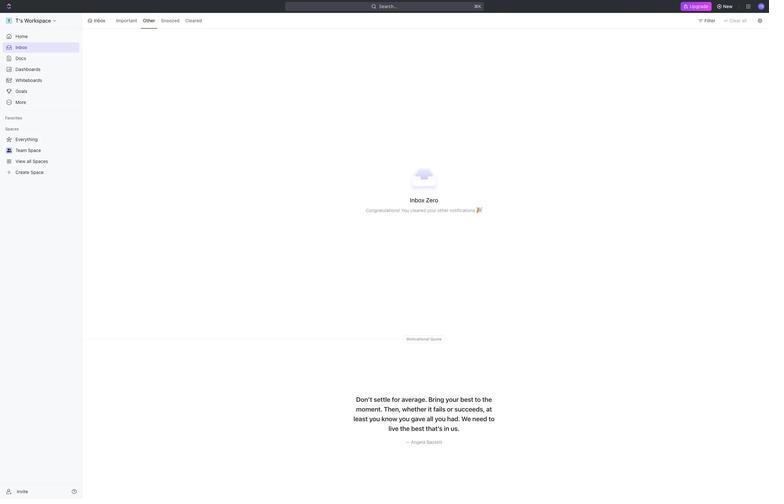 Task type: vqa. For each thing, say whether or not it's contained in the screenshot.
Enter New Password Text Box
no



Task type: locate. For each thing, give the bounding box(es) containing it.
0 horizontal spatial all
[[27, 159, 31, 164]]

everything link
[[3, 134, 78, 145]]

2 horizontal spatial all
[[743, 18, 748, 23]]

view all spaces
[[15, 159, 48, 164]]

you
[[402, 208, 410, 213]]

fails
[[434, 405, 446, 413]]

need
[[473, 415, 488, 423]]

t's
[[15, 18, 23, 24]]

in
[[444, 425, 450, 432]]

spaces
[[5, 127, 19, 131], [33, 159, 48, 164]]

0 vertical spatial inbox
[[94, 18, 105, 23]]

all right clear on the right
[[743, 18, 748, 23]]

inbox left important at the left
[[94, 18, 105, 23]]

know
[[382, 415, 398, 423]]

space down the view all spaces link
[[31, 170, 44, 175]]

space
[[28, 148, 41, 153], [31, 170, 44, 175]]

favorites
[[5, 116, 22, 120]]

your up or
[[446, 396, 459, 403]]

spaces down favorites button
[[5, 127, 19, 131]]

1 vertical spatial the
[[400, 425, 410, 432]]

at
[[487, 405, 493, 413]]

tree containing everything
[[3, 134, 79, 178]]

1 horizontal spatial all
[[427, 415, 434, 423]]

you down "fails"
[[435, 415, 446, 423]]

the up at
[[483, 396, 492, 403]]

more button
[[3, 97, 79, 108]]

to down at
[[489, 415, 495, 423]]

all inside button
[[743, 18, 748, 23]]

1 you from the left
[[370, 415, 380, 423]]

2 horizontal spatial inbox
[[410, 197, 425, 204]]

whiteboards
[[15, 77, 42, 83]]

2 horizontal spatial you
[[435, 415, 446, 423]]

succeeds,
[[455, 405, 485, 413]]

to up succeeds, at the bottom of the page
[[475, 396, 481, 403]]

inbox inside sidebar navigation
[[15, 45, 27, 50]]

congratulations! you cleared your other notifications 🎉
[[366, 208, 483, 213]]

dashboards
[[15, 67, 41, 72]]

0 horizontal spatial best
[[412, 425, 425, 432]]

1 vertical spatial spaces
[[33, 159, 48, 164]]

you left the gave
[[399, 415, 410, 423]]

inbox up cleared
[[410, 197, 425, 204]]

workspace
[[24, 18, 51, 24]]

cleared button
[[183, 16, 204, 26]]

dashboards link
[[3, 64, 79, 75]]

1 horizontal spatial your
[[446, 396, 459, 403]]

more
[[15, 99, 26, 105]]

1 horizontal spatial spaces
[[33, 159, 48, 164]]

inbox zero
[[410, 197, 439, 204]]

it
[[428, 405, 432, 413]]

the right "live"
[[400, 425, 410, 432]]

spaces up create space link
[[33, 159, 48, 164]]

you
[[370, 415, 380, 423], [399, 415, 410, 423], [435, 415, 446, 423]]

1 horizontal spatial to
[[489, 415, 495, 423]]

clear all
[[730, 18, 748, 23]]

best
[[461, 396, 474, 403], [412, 425, 425, 432]]

0 vertical spatial space
[[28, 148, 41, 153]]

tb button
[[757, 1, 767, 12]]

for
[[392, 396, 401, 403]]

0 horizontal spatial inbox
[[15, 45, 27, 50]]

you down moment.
[[370, 415, 380, 423]]

1 vertical spatial your
[[446, 396, 459, 403]]

view
[[15, 159, 26, 164]]

1 horizontal spatial you
[[399, 415, 410, 423]]

0 horizontal spatial the
[[400, 425, 410, 432]]

filter
[[705, 18, 716, 23]]

important button
[[114, 16, 140, 26]]

0 vertical spatial the
[[483, 396, 492, 403]]

team
[[15, 148, 27, 153]]

don't settle for average. bring your best to the moment. then, whether it fails or succeeds, at least you know you gave all you had. we need to live the best that's in us.
[[354, 396, 495, 432]]

0 vertical spatial all
[[743, 18, 748, 23]]

3 you from the left
[[435, 415, 446, 423]]

1 horizontal spatial inbox
[[94, 18, 105, 23]]

docs link
[[3, 53, 79, 64]]

bring
[[429, 396, 445, 403]]

0 vertical spatial to
[[475, 396, 481, 403]]

t's workspace
[[15, 18, 51, 24]]

— angela bassett
[[406, 439, 443, 445]]

upgrade link
[[681, 2, 712, 11]]

tree
[[3, 134, 79, 178]]

to
[[475, 396, 481, 403], [489, 415, 495, 423]]

all inside don't settle for average. bring your best to the moment. then, whether it fails or succeeds, at least you know you gave all you had. we need to live the best that's in us.
[[427, 415, 434, 423]]

your down zero
[[427, 208, 437, 213]]

inbox
[[94, 18, 105, 23], [15, 45, 27, 50], [410, 197, 425, 204]]

inbox down home
[[15, 45, 27, 50]]

all right view
[[27, 159, 31, 164]]

live
[[389, 425, 399, 432]]

your
[[427, 208, 437, 213], [446, 396, 459, 403]]

had.
[[448, 415, 460, 423]]

the
[[483, 396, 492, 403], [400, 425, 410, 432]]

notifications
[[450, 208, 476, 213]]

tree inside sidebar navigation
[[3, 134, 79, 178]]

1 vertical spatial inbox
[[15, 45, 27, 50]]

0 horizontal spatial your
[[427, 208, 437, 213]]

0 vertical spatial spaces
[[5, 127, 19, 131]]

0 horizontal spatial you
[[370, 415, 380, 423]]

clear all button
[[721, 15, 751, 26]]

cleared
[[185, 18, 202, 23]]

space for create space
[[31, 170, 44, 175]]

favorites button
[[3, 114, 25, 122]]

best down the gave
[[412, 425, 425, 432]]

best up succeeds, at the bottom of the page
[[461, 396, 474, 403]]

space up view all spaces
[[28, 148, 41, 153]]

or
[[447, 405, 454, 413]]

that's
[[426, 425, 443, 432]]

least
[[354, 415, 368, 423]]

all inside sidebar navigation
[[27, 159, 31, 164]]

view all spaces link
[[3, 156, 78, 167]]

1 vertical spatial all
[[27, 159, 31, 164]]

tb
[[760, 4, 764, 8]]

2 vertical spatial all
[[427, 415, 434, 423]]

angela
[[411, 439, 426, 445]]

0 vertical spatial best
[[461, 396, 474, 403]]

everything
[[15, 137, 38, 142]]

cleared
[[411, 208, 426, 213]]

tab list
[[113, 12, 206, 30]]

1 horizontal spatial best
[[461, 396, 474, 403]]

other
[[438, 208, 449, 213]]

gave
[[412, 415, 426, 423]]

then,
[[384, 405, 401, 413]]

moment.
[[356, 405, 383, 413]]

1 vertical spatial space
[[31, 170, 44, 175]]

all down the it
[[427, 415, 434, 423]]

all
[[743, 18, 748, 23], [27, 159, 31, 164], [427, 415, 434, 423]]

inbox link
[[3, 42, 79, 53]]



Task type: describe. For each thing, give the bounding box(es) containing it.
quote
[[431, 337, 442, 341]]

don't
[[356, 396, 373, 403]]

bassett
[[427, 439, 443, 445]]

we
[[462, 415, 471, 423]]

filter button
[[696, 15, 720, 26]]

team space
[[15, 148, 41, 153]]

average.
[[402, 396, 427, 403]]

upgrade
[[690, 4, 709, 9]]

🎉
[[477, 208, 483, 213]]

home
[[15, 34, 28, 39]]

user group image
[[7, 149, 11, 152]]

team space link
[[15, 145, 78, 156]]

settle
[[374, 396, 391, 403]]

your inside don't settle for average. bring your best to the moment. then, whether it fails or succeeds, at least you know you gave all you had. we need to live the best that's in us.
[[446, 396, 459, 403]]

all for view
[[27, 159, 31, 164]]

zero
[[426, 197, 439, 204]]

t's workspace, , element
[[6, 17, 12, 24]]

2 vertical spatial inbox
[[410, 197, 425, 204]]

1 vertical spatial best
[[412, 425, 425, 432]]

docs
[[15, 56, 26, 61]]

0 horizontal spatial spaces
[[5, 127, 19, 131]]

motivational quote
[[407, 337, 442, 341]]

clear
[[730, 18, 742, 23]]

snoozed button
[[159, 16, 182, 26]]

all for clear
[[743, 18, 748, 23]]

⌘k
[[475, 4, 482, 9]]

whether
[[402, 405, 427, 413]]

congratulations!
[[366, 208, 401, 213]]

motivational
[[407, 337, 430, 341]]

2 you from the left
[[399, 415, 410, 423]]

home link
[[3, 31, 79, 42]]

other
[[143, 18, 155, 23]]

search...
[[380, 4, 398, 9]]

new button
[[715, 1, 737, 12]]

—
[[406, 439, 410, 445]]

new
[[724, 4, 733, 9]]

t
[[8, 18, 10, 23]]

snoozed
[[161, 18, 180, 23]]

create space link
[[3, 167, 78, 178]]

0 vertical spatial your
[[427, 208, 437, 213]]

1 horizontal spatial the
[[483, 396, 492, 403]]

1 vertical spatial to
[[489, 415, 495, 423]]

create
[[15, 170, 29, 175]]

create space
[[15, 170, 44, 175]]

sidebar navigation
[[0, 13, 84, 499]]

0 horizontal spatial to
[[475, 396, 481, 403]]

invite
[[17, 489, 28, 494]]

space for team space
[[28, 148, 41, 153]]

goals link
[[3, 86, 79, 97]]

important
[[116, 18, 137, 23]]

goals
[[15, 88, 27, 94]]

us.
[[451, 425, 460, 432]]

other button
[[141, 16, 158, 26]]

tab list containing important
[[113, 12, 206, 30]]

whiteboards link
[[3, 75, 79, 86]]



